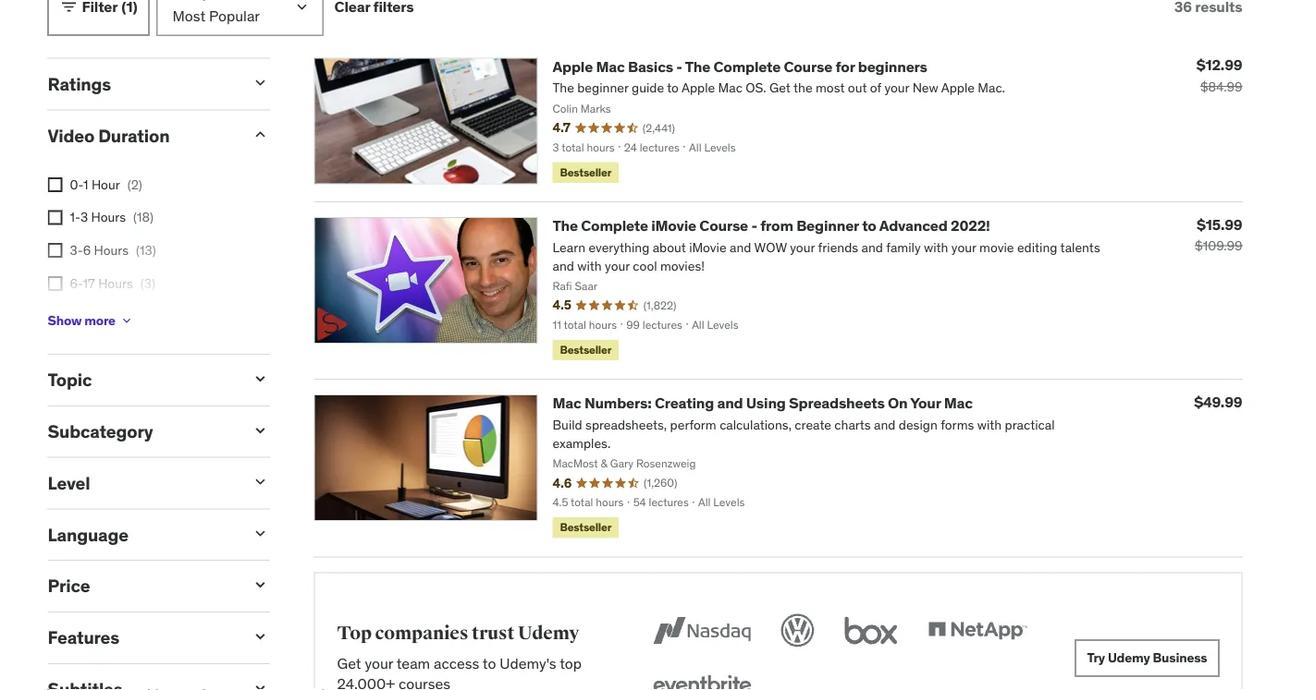 Task type: describe. For each thing, give the bounding box(es) containing it.
volkswagen image
[[777, 611, 818, 651]]

$49.99
[[1194, 393, 1243, 412]]

team
[[397, 654, 430, 673]]

price
[[48, 575, 90, 598]]

hours for 1-3 hours
[[91, 209, 126, 226]]

hours for 6-17 hours
[[98, 275, 133, 292]]

to inside top companies trust udemy get your team access to udemy's top 24,000+ courses
[[483, 654, 496, 673]]

ratings
[[48, 73, 111, 95]]

from
[[760, 216, 793, 235]]

small image for topic
[[251, 370, 270, 388]]

1 horizontal spatial the
[[685, 57, 710, 76]]

show
[[48, 312, 82, 329]]

3-
[[70, 242, 83, 259]]

$15.99 $109.99
[[1195, 215, 1243, 254]]

beginner
[[796, 216, 859, 235]]

video
[[48, 124, 94, 146]]

try udemy business
[[1087, 650, 1207, 667]]

17+ hours
[[70, 308, 128, 325]]

beginners
[[858, 57, 927, 76]]

courses
[[399, 675, 451, 691]]

the complete imovie course - from beginner to advanced 2022!
[[553, 216, 990, 235]]

0-
[[70, 176, 83, 193]]

and
[[717, 394, 743, 413]]

udemy inside top companies trust udemy get your team access to udemy's top 24,000+ courses
[[518, 623, 579, 646]]

17+
[[70, 308, 90, 325]]

top
[[337, 623, 372, 646]]

features
[[48, 627, 119, 649]]

small image for features
[[251, 628, 270, 647]]

(3)
[[140, 275, 155, 292]]

eventbrite image
[[649, 666, 755, 691]]

xsmall image inside show more button
[[119, 314, 134, 328]]

numbers:
[[585, 394, 652, 413]]

$15.99
[[1197, 215, 1243, 234]]

1 vertical spatial complete
[[581, 216, 648, 235]]

0-1 hour (2)
[[70, 176, 142, 193]]

small image for ratings
[[251, 73, 270, 92]]

(18)
[[133, 209, 154, 226]]

on
[[888, 394, 908, 413]]

spreadsheets
[[789, 394, 885, 413]]

your
[[910, 394, 941, 413]]

$12.99 $84.99
[[1197, 55, 1243, 95]]

2 horizontal spatial mac
[[944, 394, 973, 413]]

xsmall image
[[48, 178, 62, 192]]

$12.99
[[1197, 55, 1243, 74]]

features button
[[48, 627, 236, 649]]

netapp image
[[924, 611, 1031, 651]]

udemy inside try udemy business link
[[1108, 650, 1150, 667]]

try udemy business link
[[1075, 640, 1219, 677]]

level button
[[48, 472, 236, 494]]

business
[[1153, 650, 1207, 667]]

2022!
[[951, 216, 990, 235]]

3
[[80, 209, 88, 226]]

price button
[[48, 575, 236, 598]]

companies
[[375, 623, 468, 646]]

hours for 3-6 hours
[[94, 242, 129, 259]]

subcategory button
[[48, 421, 236, 443]]

try
[[1087, 650, 1105, 667]]

ratings button
[[48, 73, 236, 95]]

get
[[337, 654, 361, 673]]

1 horizontal spatial -
[[751, 216, 757, 235]]

apple mac basics - the complete course for beginners link
[[553, 57, 927, 76]]

(13)
[[136, 242, 156, 259]]

trust
[[472, 623, 515, 646]]

small image for language
[[251, 525, 270, 543]]

apple
[[553, 57, 593, 76]]

xsmall image for 3-
[[48, 243, 62, 258]]



Task type: vqa. For each thing, say whether or not it's contained in the screenshot.
Hours
yes



Task type: locate. For each thing, give the bounding box(es) containing it.
1 vertical spatial to
[[483, 654, 496, 673]]

hours right 3
[[91, 209, 126, 226]]

to
[[862, 216, 877, 235], [483, 654, 496, 673]]

1 vertical spatial -
[[751, 216, 757, 235]]

6-
[[70, 275, 83, 292]]

more
[[84, 312, 115, 329]]

24,000+
[[337, 675, 395, 691]]

top
[[560, 654, 582, 673]]

for
[[836, 57, 855, 76]]

0 vertical spatial complete
[[714, 57, 781, 76]]

1 horizontal spatial complete
[[714, 57, 781, 76]]

advanced
[[879, 216, 948, 235]]

xsmall image right more
[[119, 314, 134, 328]]

small image
[[60, 0, 78, 16], [251, 73, 270, 92], [251, 125, 270, 144], [251, 370, 270, 388], [251, 525, 270, 543], [251, 680, 270, 691]]

complete
[[714, 57, 781, 76], [581, 216, 648, 235]]

0 horizontal spatial -
[[676, 57, 682, 76]]

udemy's
[[500, 654, 556, 673]]

mac right "apple"
[[596, 57, 625, 76]]

using
[[746, 394, 786, 413]]

show more button
[[48, 302, 134, 339]]

1 small image from the top
[[251, 422, 270, 440]]

1 horizontal spatial udemy
[[1108, 650, 1150, 667]]

0 horizontal spatial mac
[[553, 394, 581, 413]]

show more
[[48, 312, 115, 329]]

box image
[[840, 611, 902, 651]]

xsmall image for 1-
[[48, 211, 62, 225]]

$84.99
[[1200, 78, 1243, 95]]

1 horizontal spatial to
[[862, 216, 877, 235]]

0 horizontal spatial the
[[553, 216, 578, 235]]

6-17 hours (3)
[[70, 275, 155, 292]]

video duration button
[[48, 124, 236, 146]]

level
[[48, 472, 90, 494]]

hours right the 17+
[[93, 308, 128, 325]]

mac numbers: creating and using spreadsheets on your mac link
[[553, 394, 973, 413]]

subcategory
[[48, 421, 153, 443]]

udemy up udemy's at the left bottom of page
[[518, 623, 579, 646]]

hours right 6
[[94, 242, 129, 259]]

language button
[[48, 524, 236, 546]]

video duration
[[48, 124, 170, 146]]

1
[[83, 176, 88, 193]]

udemy
[[518, 623, 579, 646], [1108, 650, 1150, 667]]

nasdaq image
[[649, 611, 755, 651]]

status
[[1174, 0, 1243, 16]]

topic
[[48, 369, 92, 391]]

small image for subcategory
[[251, 422, 270, 440]]

0 vertical spatial udemy
[[518, 623, 579, 646]]

small image for video duration
[[251, 125, 270, 144]]

1 vertical spatial the
[[553, 216, 578, 235]]

to right beginner
[[862, 216, 877, 235]]

0 horizontal spatial complete
[[581, 216, 648, 235]]

3-6 hours (13)
[[70, 242, 156, 259]]

small image for price
[[251, 576, 270, 595]]

6
[[83, 242, 91, 259]]

top companies trust udemy get your team access to udemy's top 24,000+ courses
[[337, 623, 582, 691]]

mac numbers: creating and using spreadsheets on your mac
[[553, 394, 973, 413]]

imovie
[[651, 216, 696, 235]]

the complete imovie course - from beginner to advanced 2022! link
[[553, 216, 990, 235]]

0 horizontal spatial udemy
[[518, 623, 579, 646]]

1 horizontal spatial mac
[[596, 57, 625, 76]]

xsmall image for 6-
[[48, 276, 62, 291]]

$109.99
[[1195, 238, 1243, 254]]

- right basics
[[676, 57, 682, 76]]

3 small image from the top
[[251, 576, 270, 595]]

hours right 17
[[98, 275, 133, 292]]

mac right your at the bottom right of the page
[[944, 394, 973, 413]]

small image
[[251, 422, 270, 440], [251, 473, 270, 492], [251, 576, 270, 595], [251, 628, 270, 647]]

to down trust
[[483, 654, 496, 673]]

2 small image from the top
[[251, 473, 270, 492]]

17
[[83, 275, 95, 292]]

the
[[685, 57, 710, 76], [553, 216, 578, 235]]

course right imovie
[[700, 216, 748, 235]]

1 vertical spatial course
[[700, 216, 748, 235]]

access
[[434, 654, 479, 673]]

small image for level
[[251, 473, 270, 492]]

hours
[[91, 209, 126, 226], [94, 242, 129, 259], [98, 275, 133, 292], [93, 308, 128, 325]]

1-3 hours (18)
[[70, 209, 154, 226]]

0 vertical spatial course
[[784, 57, 832, 76]]

1 horizontal spatial course
[[784, 57, 832, 76]]

mac
[[596, 57, 625, 76], [553, 394, 581, 413], [944, 394, 973, 413]]

mac left numbers:
[[553, 394, 581, 413]]

(2)
[[127, 176, 142, 193]]

-
[[676, 57, 682, 76], [751, 216, 757, 235]]

language
[[48, 524, 128, 546]]

4 small image from the top
[[251, 628, 270, 647]]

0 horizontal spatial course
[[700, 216, 748, 235]]

0 vertical spatial to
[[862, 216, 877, 235]]

1 vertical spatial udemy
[[1108, 650, 1150, 667]]

0 vertical spatial -
[[676, 57, 682, 76]]

xsmall image left 3-
[[48, 243, 62, 258]]

your
[[365, 654, 393, 673]]

apple mac basics - the complete course for beginners
[[553, 57, 927, 76]]

duration
[[98, 124, 170, 146]]

course left for
[[784, 57, 832, 76]]

0 horizontal spatial to
[[483, 654, 496, 673]]

1-
[[70, 209, 80, 226]]

creating
[[655, 394, 714, 413]]

topic button
[[48, 369, 236, 391]]

- left from
[[751, 216, 757, 235]]

xsmall image left 1-
[[48, 211, 62, 225]]

xsmall image left 6-
[[48, 276, 62, 291]]

xsmall image
[[48, 211, 62, 225], [48, 243, 62, 258], [48, 276, 62, 291], [119, 314, 134, 328]]

0 vertical spatial the
[[685, 57, 710, 76]]

basics
[[628, 57, 673, 76]]

udemy right try
[[1108, 650, 1150, 667]]

course
[[784, 57, 832, 76], [700, 216, 748, 235]]

hour
[[91, 176, 120, 193]]



